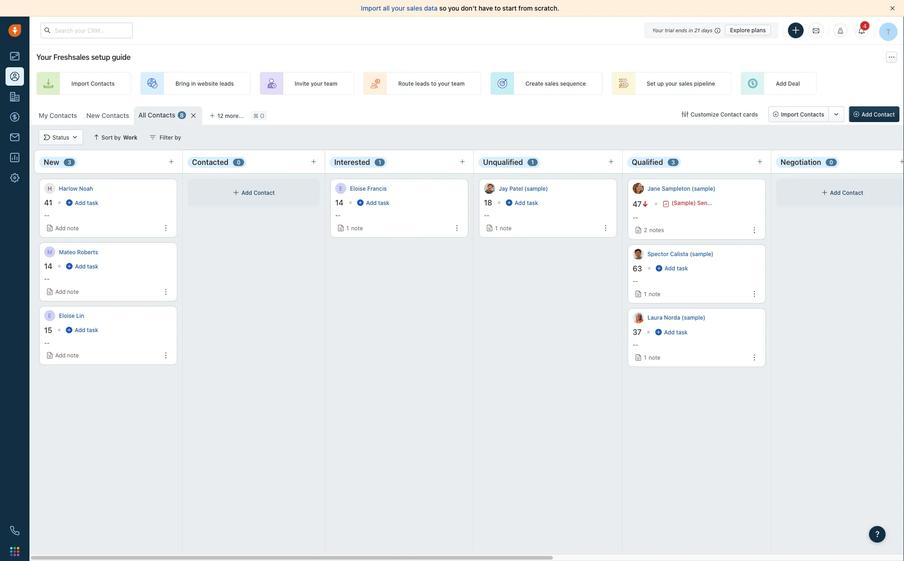 Task type: describe. For each thing, give the bounding box(es) containing it.
e for 14
[[339, 185, 343, 192]]

sampleton
[[662, 185, 691, 192]]

task for francis
[[378, 200, 390, 206]]

your right all
[[392, 4, 405, 12]]

new contacts
[[86, 112, 129, 119]]

0 vertical spatial to
[[495, 4, 501, 12]]

import contacts link
[[36, 72, 131, 95]]

add task for norda
[[664, 329, 688, 335]]

my contacts
[[39, 112, 77, 119]]

new for new contacts
[[86, 112, 100, 119]]

bring in website leads
[[176, 80, 234, 87]]

eloise lin link
[[59, 312, 84, 320]]

task for lin
[[87, 327, 98, 333]]

more...
[[225, 112, 244, 119]]

sales for import
[[407, 4, 423, 12]]

1 for 63
[[644, 291, 647, 297]]

2 notes
[[644, 227, 664, 233]]

task for calista
[[677, 265, 688, 272]]

start
[[503, 4, 517, 12]]

add contact inside button
[[862, 111, 895, 117]]

add note for 41
[[55, 225, 79, 231]]

12
[[217, 112, 224, 119]]

s image
[[633, 249, 644, 260]]

container_wx8msf4aqz5i3rn1 image for 63
[[656, 265, 663, 272]]

sort
[[101, 134, 113, 141]]

task for patel
[[527, 200, 538, 206]]

notes
[[650, 227, 664, 233]]

add deal link
[[741, 72, 817, 95]]

spector
[[648, 251, 669, 257]]

add inside add contact button
[[862, 111, 873, 117]]

4
[[863, 23, 867, 29]]

laura
[[648, 315, 663, 321]]

jay patel (sample)
[[499, 185, 548, 192]]

task for noah
[[87, 200, 98, 206]]

status button
[[39, 129, 83, 145]]

37
[[633, 328, 642, 336]]

invite
[[295, 80, 309, 87]]

invite your team
[[295, 80, 338, 87]]

add contact for contacted
[[242, 189, 275, 196]]

eloise for 14
[[350, 185, 366, 192]]

set up your sales pipeline
[[647, 80, 715, 87]]

note down jay
[[500, 225, 512, 231]]

laura norda (sample)
[[648, 315, 706, 321]]

add note button for 15
[[44, 349, 81, 362]]

spector calista (sample) link
[[648, 250, 714, 258]]

import contacts group
[[769, 106, 845, 122]]

container_wx8msf4aqz5i3rn1 image for 14
[[357, 200, 364, 206]]

your right up
[[666, 80, 678, 87]]

cards
[[743, 111, 758, 117]]

create
[[526, 80, 544, 87]]

your for your trial ends in 21 days
[[652, 27, 664, 33]]

(sample) for 18
[[525, 185, 548, 192]]

patel
[[510, 185, 523, 192]]

12 more... button
[[205, 109, 249, 122]]

my
[[39, 112, 48, 119]]

add task for roberts
[[75, 263, 98, 270]]

all
[[383, 4, 390, 12]]

explore plans
[[730, 27, 766, 33]]

(sample) for 63
[[690, 251, 714, 257]]

bring in website leads link
[[141, 72, 251, 95]]

freshsales
[[53, 53, 89, 62]]

negotiation
[[781, 158, 822, 167]]

add inside add deal link
[[776, 80, 787, 87]]

website
[[197, 80, 218, 87]]

contacts inside button
[[800, 111, 825, 117]]

1 note for 63
[[644, 291, 661, 297]]

import contacts for import contacts link
[[71, 80, 115, 87]]

-- for laura norda (sample)
[[633, 342, 638, 348]]

harlow noah
[[59, 185, 93, 192]]

add deal
[[776, 80, 800, 87]]

qualified
[[632, 158, 663, 167]]

laura norda (sample) link
[[648, 314, 706, 322]]

norda
[[664, 315, 680, 321]]

j image for qualified
[[633, 183, 644, 194]]

4 link
[[855, 21, 870, 37]]

14 for m
[[44, 262, 52, 271]]

by for filter
[[175, 134, 181, 141]]

up
[[657, 80, 664, 87]]

note up laura
[[649, 291, 661, 297]]

0 for negotiation
[[830, 159, 834, 166]]

container_wx8msf4aqz5i3rn1 image inside filter by 'button'
[[149, 134, 156, 141]]

status
[[53, 134, 69, 140]]

setup
[[91, 53, 110, 62]]

8
[[180, 112, 184, 118]]

phone image
[[10, 526, 19, 535]]

deal
[[788, 80, 800, 87]]

all
[[138, 111, 146, 119]]

sort by work
[[101, 134, 137, 141]]

(sample) for 37
[[682, 315, 706, 321]]

contacted
[[192, 158, 229, 167]]

(sample) right sampleton
[[692, 185, 716, 192]]

task for norda
[[677, 329, 688, 335]]

noah
[[79, 185, 93, 192]]

⌘ o
[[254, 112, 264, 119]]

3 for qualified
[[672, 159, 675, 166]]

plans
[[752, 27, 766, 33]]

harlow noah link
[[59, 184, 93, 192]]

all contacts 8
[[138, 111, 184, 119]]

add task for noah
[[75, 200, 98, 206]]

freshworks switcher image
[[10, 547, 19, 556]]

have
[[479, 4, 493, 12]]

create sales sequence link
[[491, 72, 603, 95]]

1 note for 18
[[495, 225, 512, 231]]

route leads to your team
[[398, 80, 465, 87]]

note down eloise lin link
[[67, 352, 79, 359]]

-- for jay patel (sample)
[[484, 212, 489, 219]]

your for your freshsales setup guide
[[36, 53, 52, 62]]

unqualified
[[483, 158, 523, 167]]

m
[[47, 249, 52, 255]]

12 more...
[[217, 112, 244, 119]]

import all your sales data so you don't have to start from scratch.
[[361, 4, 559, 12]]

jane sampleton (sample) link
[[648, 184, 716, 192]]

eloise lin
[[59, 312, 84, 319]]

jay
[[499, 185, 508, 192]]

1 note for 14
[[346, 225, 363, 231]]

14 for e
[[335, 198, 344, 207]]

add contact button
[[849, 106, 900, 122]]

pipeline
[[694, 80, 715, 87]]

send email image
[[813, 27, 820, 34]]

41
[[44, 198, 52, 207]]

1 for 18
[[495, 225, 498, 231]]

contacts right all
[[148, 111, 175, 119]]

set
[[647, 80, 656, 87]]

from
[[519, 4, 533, 12]]

set up your sales pipeline link
[[612, 72, 732, 95]]



Task type: vqa. For each thing, say whether or not it's contained in the screenshot.
the bottommost the to
yes



Task type: locate. For each thing, give the bounding box(es) containing it.
0 horizontal spatial j image
[[484, 183, 495, 194]]

1 add note from the top
[[55, 225, 79, 231]]

add note down eloise lin link
[[55, 352, 79, 359]]

o
[[260, 112, 264, 119]]

bring
[[176, 80, 190, 87]]

contacts
[[91, 80, 115, 87], [800, 111, 825, 117], [148, 111, 175, 119], [50, 112, 77, 119], [102, 112, 129, 119]]

2 vertical spatial add note button
[[44, 349, 81, 362]]

import contacts inside button
[[781, 111, 825, 117]]

add task down lin at the left
[[75, 327, 98, 333]]

add task for patel
[[515, 200, 538, 206]]

add task down laura norda (sample) link
[[664, 329, 688, 335]]

task down francis
[[378, 200, 390, 206]]

1 for 37
[[644, 354, 647, 361]]

-- for mateo roberts
[[44, 276, 49, 282]]

1 note down jay
[[495, 225, 512, 231]]

1 team from the left
[[324, 80, 338, 87]]

jane
[[648, 185, 661, 192]]

(sample) right norda
[[682, 315, 706, 321]]

leads inside bring in website leads link
[[220, 80, 234, 87]]

2 horizontal spatial sales
[[679, 80, 693, 87]]

0 horizontal spatial 3
[[68, 159, 71, 166]]

import contacts down 'deal'
[[781, 111, 825, 117]]

import inside button
[[781, 111, 799, 117]]

by for sort
[[114, 134, 121, 141]]

0 horizontal spatial by
[[114, 134, 121, 141]]

route leads to your team link
[[363, 72, 482, 95]]

add task down francis
[[366, 200, 390, 206]]

calista
[[670, 251, 689, 257]]

add task for lin
[[75, 327, 98, 333]]

1 horizontal spatial 14
[[335, 198, 344, 207]]

import down add deal
[[781, 111, 799, 117]]

3 right qualified at top right
[[672, 159, 675, 166]]

2 3 from the left
[[672, 159, 675, 166]]

14
[[335, 198, 344, 207], [44, 262, 52, 271]]

leads inside route leads to your team link
[[416, 80, 430, 87]]

1 vertical spatial new
[[44, 158, 59, 167]]

3
[[68, 159, 71, 166], [672, 159, 675, 166]]

your freshsales setup guide
[[36, 53, 131, 62]]

0 horizontal spatial team
[[324, 80, 338, 87]]

by right the sort
[[114, 134, 121, 141]]

2
[[644, 227, 647, 233]]

1 horizontal spatial in
[[689, 27, 693, 33]]

what's new image
[[838, 28, 844, 34]]

2 leads from the left
[[416, 80, 430, 87]]

e for 15
[[48, 312, 51, 319]]

task down laura norda (sample) link
[[677, 329, 688, 335]]

import contacts for "import contacts" button
[[781, 111, 825, 117]]

import contacts down setup
[[71, 80, 115, 87]]

0 horizontal spatial to
[[431, 80, 437, 87]]

0 right contacted
[[237, 159, 241, 166]]

1 horizontal spatial container_wx8msf4aqz5i3rn1 image
[[357, 200, 364, 206]]

0 horizontal spatial sales
[[407, 4, 423, 12]]

1 note down the eloise francis link
[[346, 225, 363, 231]]

0 horizontal spatial in
[[191, 80, 196, 87]]

21
[[695, 27, 700, 33]]

-- for eloise lin
[[44, 339, 49, 346]]

contacts right my
[[50, 112, 77, 119]]

your right the invite
[[311, 80, 323, 87]]

2 by from the left
[[175, 134, 181, 141]]

--
[[44, 212, 49, 219], [335, 212, 341, 219], [484, 212, 489, 219], [633, 214, 638, 221], [44, 276, 49, 282], [633, 278, 638, 284], [44, 339, 49, 346], [633, 342, 638, 348]]

import left all
[[361, 4, 381, 12]]

1 vertical spatial import contacts
[[781, 111, 825, 117]]

j image
[[484, 183, 495, 194], [633, 183, 644, 194]]

customize
[[691, 111, 719, 117]]

your right route
[[438, 80, 450, 87]]

1
[[379, 159, 381, 166], [532, 159, 534, 166], [346, 225, 349, 231], [495, 225, 498, 231], [644, 291, 647, 297], [644, 354, 647, 361]]

1 0 from the left
[[237, 159, 241, 166]]

my contacts button
[[34, 106, 82, 125], [39, 112, 77, 119]]

2 team from the left
[[452, 80, 465, 87]]

3 up 'harlow'
[[68, 159, 71, 166]]

1 horizontal spatial j image
[[633, 183, 644, 194]]

1 note down laura
[[644, 354, 661, 361]]

j image left jay
[[484, 183, 495, 194]]

contacts down setup
[[91, 80, 115, 87]]

eloise francis
[[350, 185, 387, 192]]

-
[[44, 212, 47, 219], [47, 212, 49, 219], [335, 212, 338, 219], [338, 212, 341, 219], [484, 212, 487, 219], [487, 212, 489, 219], [633, 214, 636, 221], [636, 214, 638, 221], [44, 276, 47, 282], [47, 276, 49, 282], [633, 278, 636, 284], [636, 278, 638, 284], [44, 339, 47, 346], [47, 339, 49, 346], [633, 342, 636, 348], [636, 342, 638, 348]]

leads right route
[[416, 80, 430, 87]]

1 for 14
[[346, 225, 349, 231]]

add note up mateo
[[55, 225, 79, 231]]

2 vertical spatial add note
[[55, 352, 79, 359]]

jane sampleton (sample)
[[648, 185, 716, 192]]

0 vertical spatial new
[[86, 112, 100, 119]]

task down 'roberts'
[[87, 263, 98, 270]]

note up eloise lin
[[67, 289, 79, 295]]

note down laura
[[649, 354, 661, 361]]

filter by button
[[143, 129, 187, 145]]

Search your CRM... text field
[[41, 23, 133, 38]]

import for import contacts link
[[71, 80, 89, 87]]

1 horizontal spatial leads
[[416, 80, 430, 87]]

add task for francis
[[366, 200, 390, 206]]

1 horizontal spatial e
[[339, 185, 343, 192]]

spector calista (sample)
[[648, 251, 714, 257]]

new contacts button
[[82, 106, 134, 125], [86, 112, 129, 119]]

1 horizontal spatial by
[[175, 134, 181, 141]]

(sample) right calista
[[690, 251, 714, 257]]

-- for jane sampleton (sample)
[[633, 214, 638, 221]]

0 for contacted
[[237, 159, 241, 166]]

eloise for 15
[[59, 312, 75, 319]]

all contacts link
[[138, 111, 175, 120]]

0 horizontal spatial 14
[[44, 262, 52, 271]]

1 vertical spatial add note
[[55, 289, 79, 295]]

task down 'spector calista (sample)' link
[[677, 265, 688, 272]]

0 horizontal spatial import
[[71, 80, 89, 87]]

filter by
[[160, 134, 181, 141]]

1 vertical spatial add note button
[[44, 285, 81, 298]]

you
[[448, 4, 459, 12]]

(sample) right patel
[[525, 185, 548, 192]]

container_wx8msf4aqz5i3rn1 image inside customize contact cards button
[[682, 111, 689, 117]]

team inside invite your team link
[[324, 80, 338, 87]]

0 vertical spatial import
[[361, 4, 381, 12]]

import down your freshsales setup guide
[[71, 80, 89, 87]]

your left freshsales
[[36, 53, 52, 62]]

customize contact cards button
[[676, 106, 764, 122]]

route
[[398, 80, 414, 87]]

sales for set
[[679, 80, 693, 87]]

add note for 15
[[55, 352, 79, 359]]

1 j image from the left
[[484, 183, 495, 194]]

in right bring
[[191, 80, 196, 87]]

e
[[339, 185, 343, 192], [48, 312, 51, 319]]

0 vertical spatial eloise
[[350, 185, 366, 192]]

leads
[[220, 80, 234, 87], [416, 80, 430, 87]]

in
[[689, 27, 693, 33], [191, 80, 196, 87]]

0 vertical spatial e
[[339, 185, 343, 192]]

0 vertical spatial container_wx8msf4aqz5i3rn1 image
[[233, 189, 239, 196]]

ends
[[676, 27, 688, 33]]

18
[[484, 198, 492, 207]]

14 down m
[[44, 262, 52, 271]]

1 vertical spatial eloise
[[59, 312, 75, 319]]

1 note up laura
[[644, 291, 661, 297]]

lin
[[76, 312, 84, 319]]

import
[[361, 4, 381, 12], [71, 80, 89, 87], [781, 111, 799, 117]]

eloise left lin at the left
[[59, 312, 75, 319]]

2 horizontal spatial container_wx8msf4aqz5i3rn1 image
[[656, 265, 663, 272]]

2 0 from the left
[[830, 159, 834, 166]]

add task for calista
[[665, 265, 688, 272]]

eloise left francis
[[350, 185, 366, 192]]

0 right negotiation
[[830, 159, 834, 166]]

add note up eloise lin
[[55, 289, 79, 295]]

j image up '47' on the right
[[633, 183, 644, 194]]

15
[[44, 326, 52, 334]]

1 by from the left
[[114, 134, 121, 141]]

0 vertical spatial your
[[652, 27, 664, 33]]

1 vertical spatial container_wx8msf4aqz5i3rn1 image
[[357, 200, 364, 206]]

0 vertical spatial add note
[[55, 225, 79, 231]]

sales
[[407, 4, 423, 12], [545, 80, 559, 87], [679, 80, 693, 87]]

3 for new
[[68, 159, 71, 166]]

1 horizontal spatial team
[[452, 80, 465, 87]]

contacts down add deal link
[[800, 111, 825, 117]]

1 horizontal spatial to
[[495, 4, 501, 12]]

so
[[439, 4, 447, 12]]

0 vertical spatial add note button
[[44, 222, 81, 235]]

0 horizontal spatial import contacts
[[71, 80, 115, 87]]

import for "import contacts" button
[[781, 111, 799, 117]]

1 vertical spatial e
[[48, 312, 51, 319]]

0 horizontal spatial e
[[48, 312, 51, 319]]

import contacts button
[[769, 106, 829, 122]]

1 horizontal spatial import contacts
[[781, 111, 825, 117]]

new for new
[[44, 158, 59, 167]]

1 horizontal spatial new
[[86, 112, 100, 119]]

add contact
[[862, 111, 895, 117], [242, 189, 275, 196], [830, 189, 864, 196]]

1 vertical spatial to
[[431, 80, 437, 87]]

e left the eloise francis
[[339, 185, 343, 192]]

by
[[114, 134, 121, 141], [175, 134, 181, 141]]

add note
[[55, 225, 79, 231], [55, 289, 79, 295], [55, 352, 79, 359]]

contacts up sort by work
[[102, 112, 129, 119]]

47
[[633, 199, 642, 208]]

by inside 'button'
[[175, 134, 181, 141]]

2 vertical spatial container_wx8msf4aqz5i3rn1 image
[[656, 265, 663, 272]]

work
[[123, 134, 137, 141]]

container_wx8msf4aqz5i3rn1 image
[[233, 189, 239, 196], [357, 200, 364, 206], [656, 265, 663, 272]]

sales right create
[[545, 80, 559, 87]]

0 horizontal spatial your
[[36, 53, 52, 62]]

e up 15 on the bottom left of the page
[[48, 312, 51, 319]]

team
[[324, 80, 338, 87], [452, 80, 465, 87]]

roberts
[[77, 249, 98, 255]]

add task down noah
[[75, 200, 98, 206]]

1 horizontal spatial import
[[361, 4, 381, 12]]

1 vertical spatial your
[[36, 53, 52, 62]]

phone element
[[6, 522, 24, 540]]

leads right the website
[[220, 80, 234, 87]]

1 add note button from the top
[[44, 222, 81, 235]]

close image
[[891, 6, 895, 11]]

2 add note from the top
[[55, 289, 79, 295]]

1 horizontal spatial your
[[652, 27, 664, 33]]

francis
[[367, 185, 387, 192]]

to inside route leads to your team link
[[431, 80, 437, 87]]

trial
[[665, 27, 674, 33]]

in left 21
[[689, 27, 693, 33]]

j image for unqualified
[[484, 183, 495, 194]]

interested
[[335, 158, 370, 167]]

-- for harlow noah
[[44, 212, 49, 219]]

add note button for 41
[[44, 222, 81, 235]]

to left start
[[495, 4, 501, 12]]

1 note for 37
[[644, 354, 661, 361]]

1 vertical spatial in
[[191, 80, 196, 87]]

0 horizontal spatial new
[[44, 158, 59, 167]]

14 down interested
[[335, 198, 344, 207]]

3 add note button from the top
[[44, 349, 81, 362]]

sales left the pipeline
[[679, 80, 693, 87]]

⌘
[[254, 112, 259, 119]]

0 horizontal spatial leads
[[220, 80, 234, 87]]

add contact for negotiation
[[830, 189, 864, 196]]

1 horizontal spatial 3
[[672, 159, 675, 166]]

-- for eloise francis
[[335, 212, 341, 219]]

data
[[424, 4, 438, 12]]

0 vertical spatial import contacts
[[71, 80, 115, 87]]

1 3 from the left
[[68, 159, 71, 166]]

your
[[652, 27, 664, 33], [36, 53, 52, 62]]

new up h
[[44, 158, 59, 167]]

0
[[237, 159, 241, 166], [830, 159, 834, 166]]

add note button down 15 on the bottom left of the page
[[44, 349, 81, 362]]

1 horizontal spatial sales
[[545, 80, 559, 87]]

scratch.
[[535, 4, 559, 12]]

0 horizontal spatial eloise
[[59, 312, 75, 319]]

add note button up eloise lin
[[44, 285, 81, 298]]

add note button for 14
[[44, 285, 81, 298]]

by right filter
[[175, 134, 181, 141]]

add note button up mateo
[[44, 222, 81, 235]]

l image
[[633, 312, 644, 323]]

eloise francis link
[[350, 184, 387, 192]]

filter
[[160, 134, 173, 141]]

3 add note from the top
[[55, 352, 79, 359]]

0 vertical spatial 14
[[335, 198, 344, 207]]

guide
[[112, 53, 131, 62]]

explore
[[730, 27, 750, 33]]

jay patel (sample) link
[[499, 184, 548, 192]]

task for roberts
[[87, 263, 98, 270]]

note down the eloise francis link
[[351, 225, 363, 231]]

63
[[633, 264, 642, 273]]

team inside route leads to your team link
[[452, 80, 465, 87]]

invite your team link
[[260, 72, 354, 95]]

note
[[67, 225, 79, 231], [351, 225, 363, 231], [500, 225, 512, 231], [67, 289, 79, 295], [649, 291, 661, 297], [67, 352, 79, 359], [649, 354, 661, 361]]

0 horizontal spatial container_wx8msf4aqz5i3rn1 image
[[233, 189, 239, 196]]

-- for spector calista (sample)
[[633, 278, 638, 284]]

your left the trial
[[652, 27, 664, 33]]

2 vertical spatial import
[[781, 111, 799, 117]]

0 vertical spatial in
[[689, 27, 693, 33]]

don't
[[461, 4, 477, 12]]

create sales sequence
[[526, 80, 586, 87]]

task down "jay patel (sample)" link
[[527, 200, 538, 206]]

task right 15 on the bottom left of the page
[[87, 327, 98, 333]]

0 horizontal spatial 0
[[237, 159, 241, 166]]

task down noah
[[87, 200, 98, 206]]

add task down calista
[[665, 265, 688, 272]]

add task down "jay patel (sample)" link
[[515, 200, 538, 206]]

2 horizontal spatial import
[[781, 111, 799, 117]]

add task down 'roberts'
[[75, 263, 98, 270]]

1 horizontal spatial 0
[[830, 159, 834, 166]]

days
[[702, 27, 713, 33]]

1 vertical spatial 14
[[44, 262, 52, 271]]

to right route
[[431, 80, 437, 87]]

add note for 14
[[55, 289, 79, 295]]

1 horizontal spatial eloise
[[350, 185, 366, 192]]

container_wx8msf4aqz5i3rn1 image
[[682, 111, 689, 117], [44, 134, 50, 141], [72, 134, 78, 141], [149, 134, 156, 141], [822, 189, 828, 196], [66, 200, 73, 206], [506, 200, 513, 206], [663, 201, 670, 207], [66, 263, 73, 270], [66, 327, 72, 333], [656, 329, 662, 335]]

note up mateo roberts
[[67, 225, 79, 231]]

2 add note button from the top
[[44, 285, 81, 298]]

1 vertical spatial import
[[71, 80, 89, 87]]

new down import contacts link
[[86, 112, 100, 119]]

mateo roberts
[[59, 249, 98, 255]]

(sample)
[[525, 185, 548, 192], [692, 185, 716, 192], [690, 251, 714, 257], [682, 315, 706, 321]]

1 leads from the left
[[220, 80, 234, 87]]

sales left data
[[407, 4, 423, 12]]

1 note
[[346, 225, 363, 231], [495, 225, 512, 231], [644, 291, 661, 297], [644, 354, 661, 361]]

2 j image from the left
[[633, 183, 644, 194]]

add note button
[[44, 222, 81, 235], [44, 285, 81, 298], [44, 349, 81, 362]]

your trial ends in 21 days
[[652, 27, 713, 33]]



